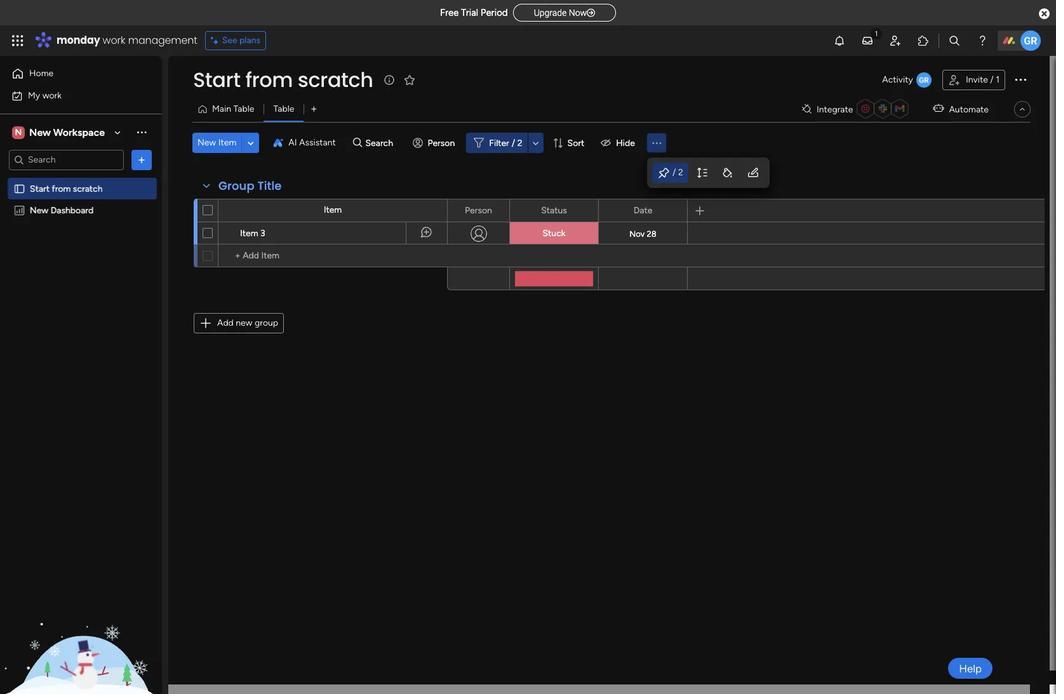 Task type: describe. For each thing, give the bounding box(es) containing it.
home
[[29, 68, 54, 79]]

dapulse rightstroke image
[[587, 8, 596, 18]]

title
[[258, 178, 282, 194]]

my work button
[[8, 85, 137, 106]]

hide
[[617, 138, 636, 148]]

upgrade
[[534, 8, 567, 18]]

Status field
[[538, 204, 571, 218]]

add to favorites image
[[404, 73, 417, 86]]

workspace
[[53, 126, 105, 138]]

arrow down image
[[529, 135, 544, 151]]

person inside field
[[465, 205, 492, 216]]

activity
[[883, 74, 914, 85]]

Start from scratch field
[[190, 65, 377, 94]]

now
[[569, 8, 587, 18]]

new for new workspace
[[29, 126, 51, 138]]

add new group button
[[194, 313, 284, 334]]

person inside popup button
[[428, 138, 455, 148]]

filter
[[490, 138, 510, 148]]

autopilot image
[[934, 101, 945, 117]]

+ Add Item text field
[[225, 249, 442, 264]]

help
[[960, 663, 983, 675]]

upgrade now link
[[513, 4, 617, 21]]

automate
[[950, 104, 990, 115]]

table button
[[264, 99, 304, 119]]

activity button
[[878, 70, 938, 90]]

invite / 1 button
[[943, 70, 1006, 90]]

0 vertical spatial start
[[193, 65, 241, 94]]

work for monday
[[103, 33, 126, 48]]

Date field
[[631, 204, 656, 218]]

ai assistant
[[289, 137, 336, 148]]

monday
[[57, 33, 100, 48]]

person button
[[408, 133, 463, 153]]

options image left status field at the top
[[492, 200, 501, 221]]

item for item
[[324, 205, 342, 215]]

lottie animation element
[[0, 566, 162, 695]]

help image
[[977, 34, 990, 47]]

collapse board header image
[[1018, 104, 1028, 114]]

trial
[[461, 7, 479, 18]]

1 horizontal spatial scratch
[[298, 65, 373, 94]]

invite members image
[[890, 34, 902, 47]]

item inside 'button'
[[218, 137, 237, 148]]

3
[[261, 228, 265, 239]]

date
[[634, 205, 653, 216]]

item 3
[[240, 228, 265, 239]]

upgrade now
[[534, 8, 587, 18]]

public board image
[[13, 183, 25, 195]]

main table
[[212, 104, 254, 114]]

select product image
[[11, 34, 24, 47]]

my
[[28, 90, 40, 101]]

workspace selection element
[[12, 125, 107, 140]]

sort button
[[548, 133, 593, 153]]

integrate
[[817, 104, 854, 115]]

Search field
[[363, 134, 401, 152]]

help button
[[949, 658, 993, 679]]

invite / 1
[[967, 74, 1000, 85]]

notifications image
[[834, 34, 847, 47]]

group
[[219, 178, 255, 194]]

group
[[255, 318, 278, 329]]

add view image
[[312, 105, 317, 114]]

work for my
[[42, 90, 62, 101]]

nov
[[630, 229, 645, 239]]

0 vertical spatial start from scratch
[[193, 65, 373, 94]]

home button
[[8, 64, 137, 84]]

group title
[[219, 178, 282, 194]]

options image down the workspace options 'icon'
[[135, 153, 148, 166]]

item for item 3
[[240, 228, 258, 239]]



Task type: vqa. For each thing, say whether or not it's contained in the screenshot.
widget
no



Task type: locate. For each thing, give the bounding box(es) containing it.
greg robinson image
[[1021, 31, 1042, 51]]

list box containing start from scratch
[[0, 175, 162, 393]]

list box
[[0, 175, 162, 393]]

new inside 'button'
[[198, 137, 216, 148]]

my work
[[28, 90, 62, 101]]

show board description image
[[382, 74, 398, 86]]

1 horizontal spatial table
[[274, 104, 294, 114]]

start up main
[[193, 65, 241, 94]]

0 vertical spatial /
[[991, 74, 994, 85]]

2 vertical spatial item
[[240, 228, 258, 239]]

1
[[997, 74, 1000, 85]]

table inside "button"
[[234, 104, 254, 114]]

assistant
[[299, 137, 336, 148]]

0 horizontal spatial person
[[428, 138, 455, 148]]

hide button
[[596, 133, 643, 153]]

options image
[[1014, 72, 1029, 87], [135, 153, 148, 166], [492, 200, 501, 221], [670, 200, 679, 221]]

free trial period
[[440, 7, 508, 18]]

public dashboard image
[[13, 204, 25, 216]]

main
[[212, 104, 231, 114]]

table right main
[[234, 104, 254, 114]]

new inside workspace selection element
[[29, 126, 51, 138]]

see plans button
[[205, 31, 266, 50]]

workspace image
[[12, 126, 25, 140]]

new for new dashboard
[[30, 205, 48, 216]]

new for new item
[[198, 137, 216, 148]]

scratch up add view icon
[[298, 65, 373, 94]]

see
[[222, 35, 237, 46]]

scratch up "dashboard" at the top of page
[[73, 183, 103, 194]]

0 horizontal spatial start
[[30, 183, 50, 194]]

start from scratch up "table" 'button'
[[193, 65, 373, 94]]

work inside button
[[42, 90, 62, 101]]

new item button
[[193, 133, 242, 153]]

start
[[193, 65, 241, 94], [30, 183, 50, 194]]

invite
[[967, 74, 989, 85]]

2 table from the left
[[274, 104, 294, 114]]

1 vertical spatial work
[[42, 90, 62, 101]]

angle down image
[[248, 138, 254, 148]]

item up '+ add item' text box at the top left of page
[[324, 205, 342, 215]]

1 vertical spatial /
[[512, 138, 516, 148]]

1 horizontal spatial from
[[246, 65, 293, 94]]

dashboard
[[51, 205, 94, 216]]

work right monday
[[103, 33, 126, 48]]

0 horizontal spatial table
[[234, 104, 254, 114]]

stuck
[[543, 228, 566, 239]]

2 horizontal spatial item
[[324, 205, 342, 215]]

0 vertical spatial scratch
[[298, 65, 373, 94]]

2 vertical spatial /
[[673, 167, 677, 178]]

/ for 1
[[991, 74, 994, 85]]

/ inside dropdown button
[[673, 167, 677, 178]]

from up new dashboard
[[52, 183, 71, 194]]

/ inside button
[[991, 74, 994, 85]]

ai assistant button
[[268, 133, 341, 153]]

new inside 'list box'
[[30, 205, 48, 216]]

Person field
[[462, 204, 496, 218]]

start from scratch
[[193, 65, 373, 94], [30, 183, 103, 194]]

monday work management
[[57, 33, 197, 48]]

new right public dashboard "image"
[[30, 205, 48, 216]]

main table button
[[193, 99, 264, 119]]

new item
[[198, 137, 237, 148]]

v2 search image
[[353, 136, 363, 150]]

new
[[29, 126, 51, 138], [198, 137, 216, 148], [30, 205, 48, 216]]

1 horizontal spatial 2
[[679, 167, 684, 178]]

/
[[991, 74, 994, 85], [512, 138, 516, 148], [673, 167, 677, 178]]

new
[[236, 318, 253, 329]]

1 horizontal spatial /
[[673, 167, 677, 178]]

0 vertical spatial work
[[103, 33, 126, 48]]

options image right 'date' field
[[670, 200, 679, 221]]

0 vertical spatial item
[[218, 137, 237, 148]]

dapulse integrations image
[[803, 105, 812, 114]]

0 vertical spatial 2
[[518, 138, 523, 148]]

menu image
[[651, 137, 663, 149]]

ai
[[289, 137, 297, 148]]

1 vertical spatial start from scratch
[[30, 183, 103, 194]]

add new group
[[217, 318, 278, 329]]

0 horizontal spatial 2
[[518, 138, 523, 148]]

period
[[481, 7, 508, 18]]

from
[[246, 65, 293, 94], [52, 183, 71, 194]]

from inside 'list box'
[[52, 183, 71, 194]]

0 horizontal spatial from
[[52, 183, 71, 194]]

2
[[518, 138, 523, 148], [679, 167, 684, 178]]

n
[[15, 127, 22, 138]]

2 inside dropdown button
[[679, 167, 684, 178]]

workspace options image
[[135, 126, 148, 139]]

28
[[647, 229, 657, 239]]

from up "table" 'button'
[[246, 65, 293, 94]]

search everything image
[[949, 34, 962, 47]]

start right the public board image
[[30, 183, 50, 194]]

1 vertical spatial 2
[[679, 167, 684, 178]]

table inside 'button'
[[274, 104, 294, 114]]

/ 2
[[673, 167, 684, 178]]

1 vertical spatial scratch
[[73, 183, 103, 194]]

option
[[0, 177, 162, 180]]

1 horizontal spatial item
[[240, 228, 258, 239]]

nov 28
[[630, 229, 657, 239]]

0 horizontal spatial item
[[218, 137, 237, 148]]

see plans
[[222, 35, 261, 46]]

Search in workspace field
[[27, 153, 106, 167]]

0 horizontal spatial work
[[42, 90, 62, 101]]

ai logo image
[[273, 138, 284, 148]]

table down "start from scratch" field
[[274, 104, 294, 114]]

item
[[218, 137, 237, 148], [324, 205, 342, 215], [240, 228, 258, 239]]

1 table from the left
[[234, 104, 254, 114]]

0 vertical spatial person
[[428, 138, 455, 148]]

1 horizontal spatial start
[[193, 65, 241, 94]]

0 horizontal spatial scratch
[[73, 183, 103, 194]]

1 horizontal spatial start from scratch
[[193, 65, 373, 94]]

management
[[128, 33, 197, 48]]

1 vertical spatial person
[[465, 205, 492, 216]]

work right the "my"
[[42, 90, 62, 101]]

person
[[428, 138, 455, 148], [465, 205, 492, 216]]

table
[[234, 104, 254, 114], [274, 104, 294, 114]]

0 horizontal spatial /
[[512, 138, 516, 148]]

item left 3 on the left top of the page
[[240, 228, 258, 239]]

lottie animation image
[[0, 566, 162, 695]]

options image right 1
[[1014, 72, 1029, 87]]

filter / 2
[[490, 138, 523, 148]]

dapulse close image
[[1040, 8, 1051, 20]]

0 horizontal spatial start from scratch
[[30, 183, 103, 194]]

0 vertical spatial from
[[246, 65, 293, 94]]

add
[[217, 318, 234, 329]]

item left angle down icon
[[218, 137, 237, 148]]

new down main
[[198, 137, 216, 148]]

scratch
[[298, 65, 373, 94], [73, 183, 103, 194]]

1 vertical spatial start
[[30, 183, 50, 194]]

1 vertical spatial item
[[324, 205, 342, 215]]

1 image
[[871, 26, 883, 40]]

1 horizontal spatial person
[[465, 205, 492, 216]]

status
[[542, 205, 567, 216]]

new right the n
[[29, 126, 51, 138]]

inbox image
[[862, 34, 875, 47]]

start from scratch up new dashboard
[[30, 183, 103, 194]]

new dashboard
[[30, 205, 94, 216]]

new workspace
[[29, 126, 105, 138]]

sort
[[568, 138, 585, 148]]

apps image
[[918, 34, 930, 47]]

2 horizontal spatial /
[[991, 74, 994, 85]]

Group Title field
[[215, 178, 285, 194]]

free
[[440, 7, 459, 18]]

1 horizontal spatial work
[[103, 33, 126, 48]]

1 vertical spatial from
[[52, 183, 71, 194]]

/ 2 button
[[653, 163, 689, 183]]

plans
[[240, 35, 261, 46]]

/ for 2
[[512, 138, 516, 148]]

work
[[103, 33, 126, 48], [42, 90, 62, 101]]



